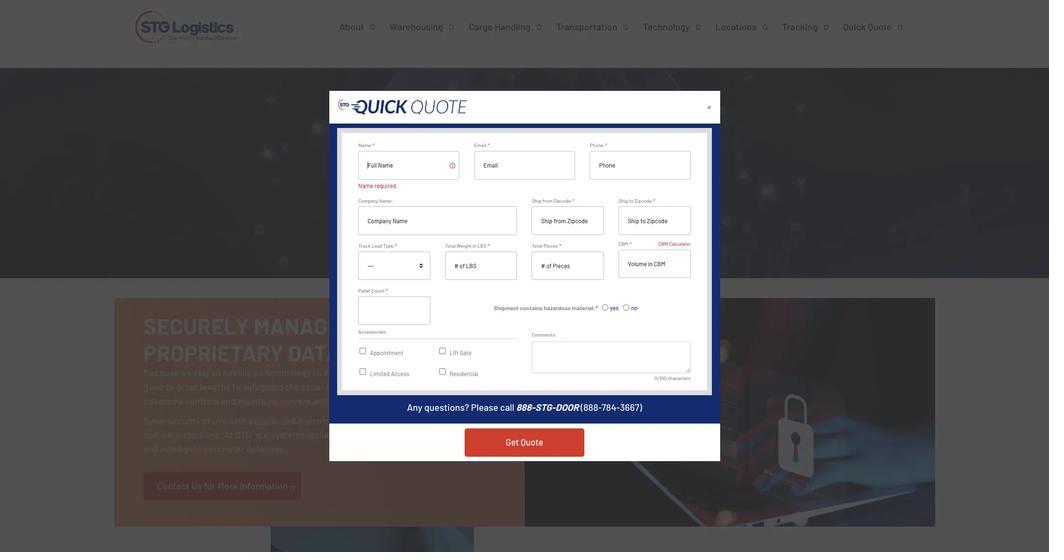 Task type: vqa. For each thing, say whether or not it's contained in the screenshot.
Handling
no



Task type: locate. For each thing, give the bounding box(es) containing it.
Full Name text field
[[358, 151, 460, 180]]

comments:
[[532, 332, 557, 338]]

0 horizontal spatial we
[[181, 367, 192, 378]]

advanced
[[143, 395, 183, 407]]

us
[[192, 480, 202, 492]]

* up ship from zipcode text field
[[573, 198, 575, 204]]

2 total from the left
[[532, 243, 543, 249]]

0 horizontal spatial cybersecurity
[[143, 415, 201, 427]]

stg
[[430, 381, 447, 393]]

ship
[[532, 198, 542, 204], [619, 198, 628, 204]]

0 horizontal spatial zipcode:
[[554, 198, 573, 204]]

name: down "required."
[[379, 198, 393, 204]]

securely
[[143, 312, 249, 339]]

total
[[445, 243, 456, 249], [532, 243, 543, 249]]

1 horizontal spatial cybersecurity
[[411, 151, 638, 195]]

*
[[373, 142, 375, 148], [488, 142, 490, 148], [605, 142, 607, 148], [573, 198, 575, 204], [654, 198, 656, 204], [630, 241, 632, 247], [395, 243, 397, 249], [488, 243, 490, 249], [560, 243, 562, 249], [386, 288, 388, 294], [596, 304, 598, 311]]

cybersecurity inside 'cybersecurity starts with people, and it also must be integral to your enterprise software solutions. at stg, our systems include encryption, redundant architecture and intelligent perimeter defenses.'
[[143, 415, 201, 427]]

defenses.
[[246, 443, 286, 455]]

2 zipcode: from the left
[[635, 198, 654, 204]]

technology
[[265, 367, 311, 378]]

1 horizontal spatial name:
[[379, 198, 393, 204]]

0 vertical spatial customer
[[376, 367, 415, 378]]

1 vertical spatial your
[[403, 415, 421, 427]]

(888-
[[581, 402, 602, 413]]

ship up the ship to zipcode text field
[[619, 198, 628, 204]]

0 vertical spatial your
[[347, 381, 365, 393]]

zipcode: for ship from zipcode:
[[554, 198, 573, 204]]

3667)
[[620, 402, 642, 413]]

no
[[632, 304, 638, 311]]

get quote
[[506, 437, 544, 448]]

ship left the from
[[532, 198, 542, 204]]

1 vertical spatial customer
[[367, 381, 406, 393]]

* up 'email' email field
[[488, 142, 490, 148]]

at
[[376, 395, 384, 407]]

cybersecurity up the from
[[411, 151, 638, 195]]

ship for ship to zipcode:
[[619, 198, 628, 204]]

0 /100 characters
[[655, 375, 691, 381]]

from
[[543, 198, 553, 204]]

include
[[307, 429, 337, 441]]

perimeter
[[204, 443, 244, 455]]

your inside the securely managing your proprietary data because we rely so heavily on technology to enhance our customer service, we have gone to great lengths to safeguard the security of your customer data. stg employs advanced controls and maintains servers and equipment at secure off-site locations.
[[347, 381, 365, 393]]

lbs:
[[478, 243, 488, 249]]

redundant
[[387, 429, 430, 441]]

/100
[[658, 375, 667, 381]]

name: up the name
[[358, 142, 373, 148]]

enterprise
[[423, 415, 465, 427]]

1 horizontal spatial our
[[360, 367, 374, 378]]

we up great
[[181, 367, 192, 378]]

0 horizontal spatial ship
[[532, 198, 542, 204]]

our down people,
[[256, 429, 270, 441]]

Appointment checkbox
[[360, 348, 366, 354]]

Ship to Zipcode text field
[[619, 206, 691, 235]]

heavily
[[223, 367, 251, 378]]

your up equipment
[[347, 381, 365, 393]]

lift
[[450, 350, 459, 356]]

company
[[358, 198, 378, 204]]

0 horizontal spatial total
[[445, 243, 456, 249]]

zipcode:
[[554, 198, 573, 204], [635, 198, 654, 204]]

Email email field
[[474, 151, 575, 180]]

name
[[358, 182, 373, 189]]

to up advanced
[[166, 381, 174, 393]]

at
[[224, 429, 233, 441]]

cybersecurity
[[411, 151, 638, 195], [143, 415, 201, 427]]

name: *
[[358, 142, 375, 148]]

integral
[[359, 415, 390, 427]]

we
[[181, 367, 192, 378], [452, 367, 463, 378]]

customer down appointment
[[376, 367, 415, 378]]

solutions.
[[182, 429, 222, 441]]

* right in
[[488, 243, 490, 249]]

1 zipcode: from the left
[[554, 198, 573, 204]]

0 vertical spatial name:
[[358, 142, 373, 148]]

* up cbm calculator number field
[[630, 241, 632, 247]]

quote
[[521, 437, 544, 448]]

accessorials:
[[358, 329, 387, 335]]

total left weight
[[445, 243, 456, 249]]

with
[[229, 415, 247, 427]]

zipcode: for ship to zipcode:
[[635, 198, 654, 204]]

site
[[431, 395, 446, 407]]

to up redundant
[[392, 415, 401, 427]]

ship for ship from zipcode:
[[532, 198, 542, 204]]

1 ship from the left
[[532, 198, 542, 204]]

encryption,
[[339, 429, 386, 441]]

company name:
[[358, 198, 393, 204]]

customer
[[376, 367, 415, 378], [367, 381, 406, 393]]

call
[[500, 402, 515, 413]]

also
[[305, 415, 322, 427]]

to down heavily
[[232, 381, 241, 393]]

None number field
[[358, 297, 431, 325]]

zipcode: right the from
[[554, 198, 573, 204]]

0 vertical spatial our
[[360, 367, 374, 378]]

Company Name: text field
[[358, 206, 517, 235]]

access
[[391, 370, 410, 377]]

1 horizontal spatial your
[[403, 415, 421, 427]]

architecture
[[432, 429, 483, 441]]

cbm calculator
[[659, 241, 691, 247]]

total left pieces:
[[532, 243, 543, 249]]

Limited Access checkbox
[[360, 369, 366, 375]]

0 horizontal spatial name:
[[358, 142, 373, 148]]

1 vertical spatial cybersecurity
[[143, 415, 201, 427]]

cbm calculator link
[[659, 241, 691, 247]]

equipment
[[330, 395, 374, 407]]

your
[[347, 381, 365, 393], [403, 415, 421, 427]]

service,
[[417, 367, 450, 378]]

total for total pieces: *
[[532, 243, 543, 249]]

and down software
[[143, 443, 159, 455]]

residential
[[450, 370, 478, 377]]

1 horizontal spatial we
[[452, 367, 463, 378]]

the
[[286, 381, 299, 393]]

shipment
[[494, 304, 519, 311]]

Phone telephone field
[[590, 151, 691, 180]]

our down appointment checkbox
[[360, 367, 374, 378]]

0 horizontal spatial your
[[347, 381, 365, 393]]

we right residential option
[[452, 367, 463, 378]]

1 vertical spatial our
[[256, 429, 270, 441]]

1 horizontal spatial zipcode:
[[635, 198, 654, 204]]

to up the ship to zipcode text field
[[629, 198, 634, 204]]

1 horizontal spatial ship
[[619, 198, 628, 204]]

1 total from the left
[[445, 243, 456, 249]]

your down any
[[403, 415, 421, 427]]

cybersecurity up software
[[143, 415, 201, 427]]

0 horizontal spatial our
[[256, 429, 270, 441]]

limited access
[[370, 370, 410, 377]]

2 ship from the left
[[619, 198, 628, 204]]

and down security
[[313, 395, 328, 407]]

locations.
[[448, 395, 489, 407]]

on
[[253, 367, 264, 378]]

cbm
[[659, 241, 668, 247]]

customer down limited access
[[367, 381, 406, 393]]

1 horizontal spatial total
[[532, 243, 543, 249]]

email: *
[[474, 142, 490, 148]]

1 vertical spatial name:
[[379, 198, 393, 204]]

enhance
[[323, 367, 358, 378]]

ship from zipcode: *
[[532, 198, 575, 204]]

888-
[[516, 402, 536, 413]]

door
[[556, 402, 579, 413]]

type:
[[383, 243, 395, 249]]

0 vertical spatial cybersecurity
[[411, 151, 638, 195]]

securely managing your proprietary data because we rely so heavily on technology to enhance our customer service, we have gone to great lengths to safeguard the security of your customer data. stg employs advanced controls and maintains servers and equipment at secure off-site locations.
[[143, 312, 489, 407]]

name:
[[358, 142, 373, 148], [379, 198, 393, 204]]

zipcode: up the ship to zipcode text field
[[635, 198, 654, 204]]

so
[[211, 367, 221, 378]]

contact us for more information
[[157, 480, 288, 492]]

and down lengths
[[221, 395, 236, 407]]



Task type: describe. For each thing, give the bounding box(es) containing it.
contains
[[520, 304, 543, 311]]

Residential checkbox
[[439, 369, 446, 375]]

ship to zipcode: *
[[619, 198, 656, 204]]

intelligent
[[160, 443, 202, 455]]

contact
[[157, 480, 190, 492]]

* right pallet
[[386, 288, 388, 294]]

lift gate
[[450, 350, 472, 356]]

load
[[372, 243, 382, 249]]

weight
[[457, 243, 472, 249]]

managing
[[254, 312, 362, 339]]

stg usa image
[[132, 0, 240, 57]]

rely
[[194, 367, 209, 378]]

systems
[[271, 429, 305, 441]]

information
[[240, 480, 288, 492]]

* up the ship to zipcode text field
[[654, 198, 656, 204]]

* left yes option
[[596, 304, 598, 311]]

× button
[[702, 97, 717, 118]]

calculator
[[669, 241, 691, 247]]

because
[[143, 367, 179, 378]]

any questions? please call 888-stg-door (888-784-3667)
[[407, 402, 642, 413]]

# of Pieces number field
[[532, 252, 604, 280]]

it
[[298, 415, 304, 427]]

your
[[366, 312, 421, 339]]

hazardous
[[544, 304, 571, 311]]

contact us for more information link
[[143, 472, 301, 501]]

off-
[[416, 395, 431, 407]]

pieces:
[[544, 243, 560, 249]]

stg-
[[536, 402, 556, 413]]

be
[[347, 415, 357, 427]]

employs
[[448, 381, 482, 393]]

questions?
[[424, 402, 469, 413]]

cybersecurity starts with people, and it also must be integral to your enterprise software solutions. at stg, our systems include encryption, redundant architecture and intelligent perimeter defenses.
[[143, 415, 483, 455]]

pallet count: *
[[358, 288, 388, 294]]

must
[[324, 415, 345, 427]]

more
[[218, 480, 238, 492]]

* up # of pieces number field
[[560, 243, 562, 249]]

get
[[506, 437, 519, 448]]

characters
[[668, 375, 691, 381]]

stg,
[[235, 429, 254, 441]]

phone:
[[590, 142, 605, 148]]

any
[[407, 402, 423, 413]]

people,
[[249, 415, 279, 427]]

and left it
[[281, 415, 296, 427]]

great
[[176, 381, 198, 393]]

yes radio
[[602, 305, 608, 311]]

secure
[[386, 395, 414, 407]]

cybersecurity for cybersecurity
[[411, 151, 638, 195]]

maintains
[[238, 395, 278, 407]]

count:
[[372, 288, 386, 294]]

proprietary
[[143, 339, 284, 366]]

get quote button
[[465, 429, 585, 457]]

gone
[[143, 381, 164, 393]]

appointment
[[370, 350, 404, 356]]

* right load
[[395, 243, 397, 249]]

total pieces: *
[[532, 243, 562, 249]]

to up security
[[313, 367, 322, 378]]

for
[[204, 480, 216, 492]]

truck load type: *
[[358, 243, 397, 249]]

784-
[[602, 402, 620, 413]]

1 we from the left
[[181, 367, 192, 378]]

data.
[[408, 381, 429, 393]]

material:
[[572, 304, 596, 311]]

pallet
[[358, 288, 371, 294]]

safeguard
[[243, 381, 284, 393]]

Lift Gate checkbox
[[439, 348, 446, 354]]

controls
[[185, 395, 219, 407]]

of
[[336, 381, 345, 393]]

please
[[471, 402, 498, 413]]

truck
[[358, 243, 371, 249]]

cbm: *
[[619, 241, 632, 247]]

required.
[[375, 182, 398, 189]]

software
[[143, 429, 180, 441]]

phone: *
[[590, 142, 607, 148]]

cbm:
[[619, 241, 630, 247]]

* up name required.
[[373, 142, 375, 148]]

have
[[465, 367, 484, 378]]

your inside 'cybersecurity starts with people, and it also must be integral to your enterprise software solutions. at stg, our systems include encryption, redundant architecture and intelligent perimeter defenses.'
[[403, 415, 421, 427]]

cybersecurity for cybersecurity starts with people, and it also must be integral to your enterprise software solutions. at stg, our systems include encryption, redundant architecture and intelligent perimeter defenses.
[[143, 415, 201, 427]]

* up phone phone field
[[605, 142, 607, 148]]

yes
[[610, 304, 619, 311]]

starts
[[203, 415, 227, 427]]

gate
[[460, 350, 472, 356]]

security
[[301, 381, 334, 393]]

no radio
[[623, 305, 630, 311]]

Ship from Zipcode text field
[[532, 206, 604, 235]]

to inside 'cybersecurity starts with people, and it also must be integral to your enterprise software solutions. at stg, our systems include encryption, redundant architecture and intelligent perimeter defenses.'
[[392, 415, 401, 427]]

our inside the securely managing your proprietary data because we rely so heavily on technology to enhance our customer service, we have gone to great lengths to safeguard the security of your customer data. stg employs advanced controls and maintains servers and equipment at secure off-site locations.
[[360, 367, 374, 378]]

# of LBS number field
[[445, 252, 517, 280]]

lengths
[[200, 381, 230, 393]]

total for total weight in lbs: *
[[445, 243, 456, 249]]

2 we from the left
[[452, 367, 463, 378]]

total weight in lbs: *
[[445, 243, 490, 249]]

CBM Calculator number field
[[619, 250, 691, 278]]

servers
[[280, 395, 311, 407]]

our inside 'cybersecurity starts with people, and it also must be integral to your enterprise software solutions. at stg, our systems include encryption, redundant architecture and intelligent perimeter defenses.'
[[256, 429, 270, 441]]

×
[[708, 102, 711, 113]]

Comments: text field
[[532, 342, 691, 374]]



